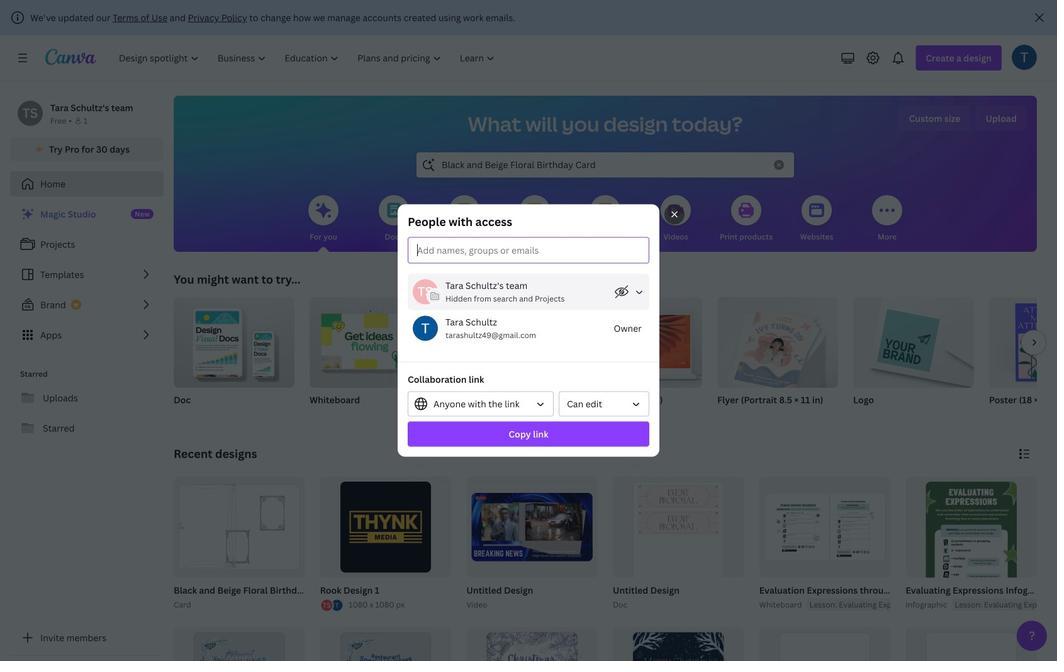 Task type: describe. For each thing, give the bounding box(es) containing it.
Add names, groups or emails text field
[[412, 241, 539, 260]]

top level navigation element
[[111, 45, 506, 71]]

0 vertical spatial tara schultz's team element
[[18, 101, 43, 126]]

1 horizontal spatial tara schultz's team element
[[413, 279, 438, 304]]

1 horizontal spatial tara schultz's team image
[[413, 279, 438, 304]]

1 horizontal spatial list
[[320, 598, 344, 612]]



Task type: locate. For each thing, give the bounding box(es) containing it.
group
[[398, 214, 660, 447], [174, 297, 295, 422], [310, 297, 431, 422], [446, 297, 567, 422], [582, 297, 703, 422], [718, 297, 839, 422], [854, 297, 975, 422], [990, 297, 1058, 422], [171, 477, 332, 611], [318, 477, 452, 612], [464, 477, 598, 611], [611, 477, 745, 611], [757, 477, 993, 611], [904, 477, 1058, 661]]

list
[[10, 201, 164, 348], [320, 598, 344, 612]]

tara schultz's team image
[[18, 101, 43, 126], [413, 279, 438, 304]]

1 vertical spatial list
[[320, 598, 344, 612]]

None search field
[[417, 152, 795, 178]]

link permissions group
[[408, 391, 650, 416]]

1 vertical spatial tara schultz's team image
[[413, 279, 438, 304]]

Not shared button
[[609, 279, 650, 304]]

0 vertical spatial list
[[10, 201, 164, 348]]

0 horizontal spatial list
[[10, 201, 164, 348]]

1 vertical spatial tara schultz's team element
[[413, 279, 438, 304]]

0 vertical spatial tara schultz's team image
[[18, 101, 43, 126]]

None button
[[408, 391, 554, 416], [559, 391, 650, 416], [408, 391, 554, 416], [559, 391, 650, 416]]

0 horizontal spatial tara schultz's team element
[[18, 101, 43, 126]]

0 horizontal spatial tara schultz's team image
[[18, 101, 43, 126]]

tara schultz's team element
[[18, 101, 43, 126], [413, 279, 438, 304]]



Task type: vqa. For each thing, say whether or not it's contained in the screenshot.
the bottom tara schultz's team image
yes



